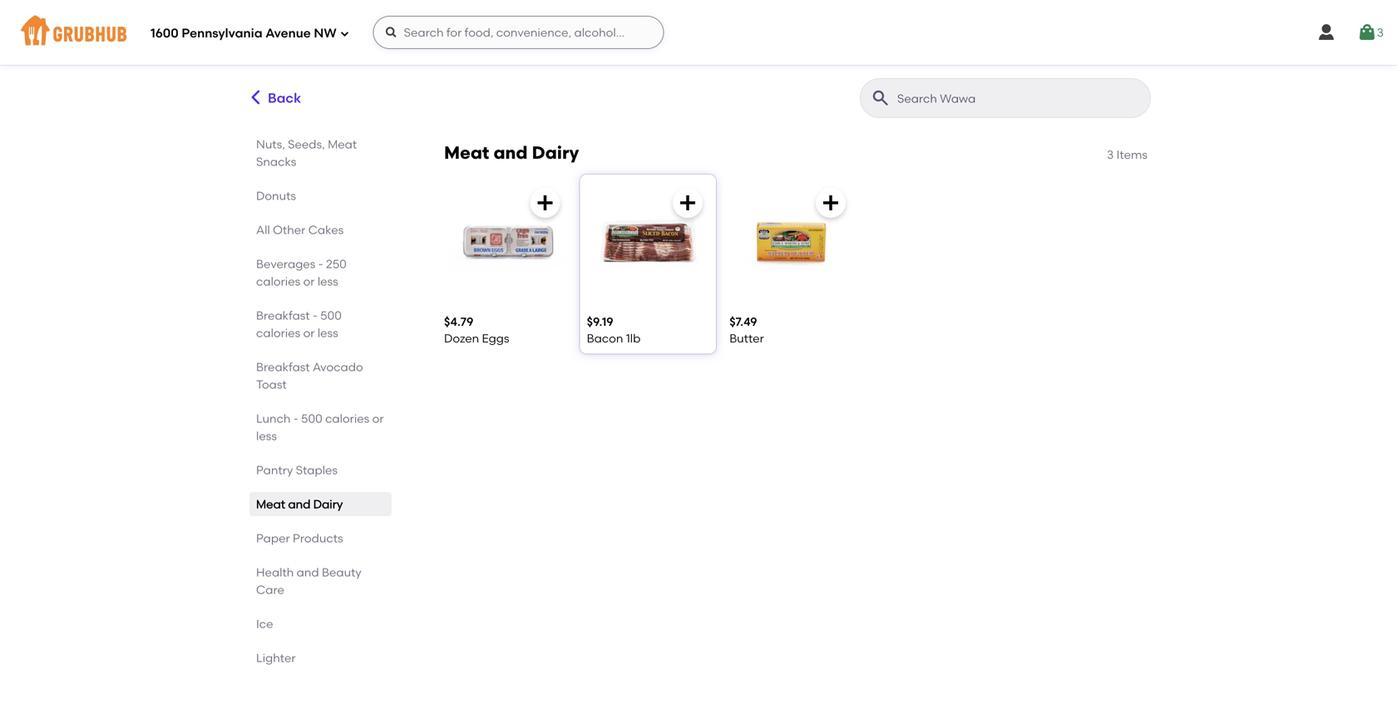 Task type: locate. For each thing, give the bounding box(es) containing it.
dairy inside tab
[[313, 497, 343, 512]]

0 vertical spatial -
[[318, 257, 323, 271]]

1600
[[151, 26, 179, 41]]

calories inside breakfast - 500 calories or less
[[256, 326, 300, 340]]

500
[[320, 309, 342, 323], [301, 412, 322, 426]]

3 inside 3 button
[[1377, 25, 1384, 39]]

0 horizontal spatial meat
[[256, 497, 285, 512]]

250
[[326, 257, 347, 271]]

1 vertical spatial -
[[313, 309, 318, 323]]

ice
[[256, 617, 273, 631]]

and for health and beauty care "tab"
[[297, 566, 319, 580]]

2 breakfast from the top
[[256, 360, 310, 374]]

500 inside breakfast - 500 calories or less
[[320, 309, 342, 323]]

staples
[[296, 463, 338, 477]]

breakfast
[[256, 309, 310, 323], [256, 360, 310, 374]]

or
[[303, 274, 315, 289], [303, 326, 315, 340], [372, 412, 384, 426]]

breakfast for breakfast - 500 calories or less
[[256, 309, 310, 323]]

and inside tab
[[288, 497, 311, 512]]

main navigation navigation
[[0, 0, 1397, 65]]

less up avocado
[[318, 326, 338, 340]]

0 vertical spatial less
[[318, 274, 338, 289]]

0 vertical spatial calories
[[256, 274, 300, 289]]

2 vertical spatial or
[[372, 412, 384, 426]]

less inside the "beverages - 250 calories or less"
[[318, 274, 338, 289]]

- inside lunch - 500 calories or less
[[293, 412, 298, 426]]

2 vertical spatial calories
[[325, 412, 370, 426]]

0 horizontal spatial -
[[293, 412, 298, 426]]

meat and dairy inside tab
[[256, 497, 343, 512]]

meat inside nuts, seeds, meat snacks
[[328, 137, 357, 151]]

butter
[[730, 332, 764, 346]]

less inside lunch - 500 calories or less
[[256, 429, 277, 443]]

1 vertical spatial less
[[318, 326, 338, 340]]

2 vertical spatial and
[[297, 566, 319, 580]]

calories for breakfast - 500 calories or less
[[256, 326, 300, 340]]

less down 250
[[318, 274, 338, 289]]

lunch - 500 calories or less
[[256, 412, 384, 443]]

calories for lunch - 500 calories or less
[[325, 412, 370, 426]]

$9.19
[[587, 315, 614, 329]]

1 horizontal spatial meat and dairy
[[444, 142, 579, 163]]

health and beauty care tab
[[256, 564, 385, 599]]

breakfast up toast on the left
[[256, 360, 310, 374]]

1 vertical spatial meat and dairy
[[256, 497, 343, 512]]

breakfast - 500 calories or less
[[256, 309, 342, 340]]

3 for 3
[[1377, 25, 1384, 39]]

- for breakfast
[[313, 309, 318, 323]]

less
[[318, 274, 338, 289], [318, 326, 338, 340], [256, 429, 277, 443]]

1 horizontal spatial svg image
[[821, 193, 841, 213]]

pantry
[[256, 463, 293, 477]]

ice tab
[[256, 616, 385, 633]]

breakfast inside breakfast avocado toast
[[256, 360, 310, 374]]

calories inside lunch - 500 calories or less
[[325, 412, 370, 426]]

meat
[[328, 137, 357, 151], [444, 142, 489, 163], [256, 497, 285, 512]]

and inside health and beauty care
[[297, 566, 319, 580]]

meat and dairy
[[444, 142, 579, 163], [256, 497, 343, 512]]

0 vertical spatial breakfast
[[256, 309, 310, 323]]

3
[[1377, 25, 1384, 39], [1107, 148, 1114, 162]]

0 horizontal spatial meat and dairy
[[256, 497, 343, 512]]

1 vertical spatial or
[[303, 326, 315, 340]]

500 inside lunch - 500 calories or less
[[301, 412, 322, 426]]

dairy
[[532, 142, 579, 163], [313, 497, 343, 512]]

less for lunch - 500 calories or less
[[256, 429, 277, 443]]

3 button
[[1357, 17, 1384, 47]]

1 vertical spatial breakfast
[[256, 360, 310, 374]]

products
[[293, 532, 343, 546]]

breakfast down the "beverages - 250 calories or less"
[[256, 309, 310, 323]]

or inside the "beverages - 250 calories or less"
[[303, 274, 315, 289]]

1 vertical spatial dairy
[[313, 497, 343, 512]]

all other cakes
[[256, 223, 344, 237]]

or down the breakfast avocado toast tab
[[372, 412, 384, 426]]

calories
[[256, 274, 300, 289], [256, 326, 300, 340], [325, 412, 370, 426]]

less down lunch
[[256, 429, 277, 443]]

less for breakfast - 500 calories or less
[[318, 326, 338, 340]]

beverages - 250 calories or less
[[256, 257, 347, 289]]

caret left icon image
[[247, 89, 265, 106]]

- inside breakfast - 500 calories or less
[[313, 309, 318, 323]]

- inside the "beverages - 250 calories or less"
[[318, 257, 323, 271]]

$7.49 butter
[[730, 315, 764, 346]]

Search for food, convenience, alcohol... search field
[[373, 16, 664, 49]]

lighter tab
[[256, 650, 385, 667]]

svg image
[[1317, 22, 1337, 42], [340, 29, 350, 39], [821, 193, 841, 213]]

or for lunch - 500 calories or less
[[372, 412, 384, 426]]

1 vertical spatial 500
[[301, 412, 322, 426]]

- right lunch
[[293, 412, 298, 426]]

svg image
[[1357, 22, 1377, 42], [385, 26, 398, 39], [535, 193, 555, 213], [678, 193, 698, 213]]

2 horizontal spatial -
[[318, 257, 323, 271]]

1 vertical spatial calories
[[256, 326, 300, 340]]

all
[[256, 223, 270, 237]]

and
[[494, 142, 528, 163], [288, 497, 311, 512], [297, 566, 319, 580]]

calories inside the "beverages - 250 calories or less"
[[256, 274, 300, 289]]

- left 250
[[318, 257, 323, 271]]

calories down the breakfast avocado toast tab
[[325, 412, 370, 426]]

0 vertical spatial 3
[[1377, 25, 1384, 39]]

breakfast inside breakfast - 500 calories or less
[[256, 309, 310, 323]]

or down the beverages
[[303, 274, 315, 289]]

svg image inside 3 button
[[1357, 22, 1377, 42]]

1 breakfast from the top
[[256, 309, 310, 323]]

0 vertical spatial meat and dairy
[[444, 142, 579, 163]]

1 horizontal spatial 3
[[1377, 25, 1384, 39]]

1 horizontal spatial -
[[313, 309, 318, 323]]

or inside lunch - 500 calories or less
[[372, 412, 384, 426]]

2 vertical spatial -
[[293, 412, 298, 426]]

0 horizontal spatial dairy
[[313, 497, 343, 512]]

1 horizontal spatial dairy
[[532, 142, 579, 163]]

lunch - 500 calories or less tab
[[256, 410, 385, 445]]

1 horizontal spatial meat
[[328, 137, 357, 151]]

calories up toast on the left
[[256, 326, 300, 340]]

0 horizontal spatial 3
[[1107, 148, 1114, 162]]

2 vertical spatial less
[[256, 429, 277, 443]]

less inside breakfast - 500 calories or less
[[318, 326, 338, 340]]

breakfast avocado toast tab
[[256, 358, 385, 393]]

calories down the beverages
[[256, 274, 300, 289]]

all other cakes tab
[[256, 221, 385, 239]]

- down beverages - 250 calories or less tab
[[313, 309, 318, 323]]

500 down beverages - 250 calories or less tab
[[320, 309, 342, 323]]

0 vertical spatial or
[[303, 274, 315, 289]]

lighter
[[256, 651, 296, 665]]

or inside breakfast - 500 calories or less
[[303, 326, 315, 340]]

dozen eggs image
[[444, 181, 567, 304]]

donuts
[[256, 189, 296, 203]]

1 vertical spatial 3
[[1107, 148, 1114, 162]]

1 vertical spatial and
[[288, 497, 311, 512]]

pennsylvania
[[182, 26, 263, 41]]

or up breakfast avocado toast
[[303, 326, 315, 340]]

0 vertical spatial 500
[[320, 309, 342, 323]]

lunch
[[256, 412, 291, 426]]

eggs
[[482, 332, 509, 346]]

-
[[318, 257, 323, 271], [313, 309, 318, 323], [293, 412, 298, 426]]

500 right lunch
[[301, 412, 322, 426]]



Task type: vqa. For each thing, say whether or not it's contained in the screenshot.
$7.49
yes



Task type: describe. For each thing, give the bounding box(es) containing it.
toast
[[256, 378, 287, 392]]

bacon
[[587, 332, 623, 346]]

back button
[[246, 78, 302, 118]]

2 horizontal spatial meat
[[444, 142, 489, 163]]

avocado
[[313, 360, 363, 374]]

or for breakfast - 500 calories or less
[[303, 326, 315, 340]]

back
[[268, 90, 301, 106]]

bacon 1lb image
[[587, 181, 710, 304]]

donuts tab
[[256, 187, 385, 205]]

butter image
[[730, 181, 852, 304]]

0 vertical spatial dairy
[[532, 142, 579, 163]]

dozen
[[444, 332, 479, 346]]

$4.79 dozen eggs
[[444, 315, 509, 346]]

nw
[[314, 26, 337, 41]]

beverages
[[256, 257, 315, 271]]

nuts, seeds, meat snacks
[[256, 137, 357, 169]]

beauty
[[322, 566, 362, 580]]

nuts,
[[256, 137, 285, 151]]

- for lunch
[[293, 412, 298, 426]]

paper products tab
[[256, 530, 385, 547]]

cakes
[[308, 223, 344, 237]]

care
[[256, 583, 284, 597]]

paper products
[[256, 532, 343, 546]]

3 items
[[1107, 148, 1148, 162]]

beverages - 250 calories or less tab
[[256, 255, 385, 290]]

nuts, seeds, meat snacks tab
[[256, 136, 385, 171]]

snacks
[[256, 155, 296, 169]]

1lb
[[626, 332, 641, 346]]

health and beauty care
[[256, 566, 362, 597]]

breakfast avocado toast
[[256, 360, 363, 392]]

less for beverages - 250 calories or less
[[318, 274, 338, 289]]

Search Wawa search field
[[896, 91, 1145, 106]]

$9.19 bacon 1lb
[[587, 315, 641, 346]]

$7.49
[[730, 315, 757, 329]]

2 horizontal spatial svg image
[[1317, 22, 1337, 42]]

other
[[273, 223, 306, 237]]

0 horizontal spatial svg image
[[340, 29, 350, 39]]

meat inside tab
[[256, 497, 285, 512]]

paper
[[256, 532, 290, 546]]

items
[[1117, 148, 1148, 162]]

magnifying glass icon image
[[871, 88, 891, 108]]

500 for breakfast
[[320, 309, 342, 323]]

seeds,
[[288, 137, 325, 151]]

avenue
[[266, 26, 311, 41]]

3 for 3 items
[[1107, 148, 1114, 162]]

pantry staples
[[256, 463, 338, 477]]

health
[[256, 566, 294, 580]]

$4.79
[[444, 315, 474, 329]]

meat and dairy tab
[[256, 496, 385, 513]]

calories for beverages - 250 calories or less
[[256, 274, 300, 289]]

breakfast - 500 calories or less tab
[[256, 307, 385, 342]]

pantry staples tab
[[256, 462, 385, 479]]

- for beverages
[[318, 257, 323, 271]]

breakfast for breakfast avocado toast
[[256, 360, 310, 374]]

0 vertical spatial and
[[494, 142, 528, 163]]

1600 pennsylvania avenue nw
[[151, 26, 337, 41]]

and for the meat and dairy tab
[[288, 497, 311, 512]]

or for beverages - 250 calories or less
[[303, 274, 315, 289]]

500 for lunch
[[301, 412, 322, 426]]



